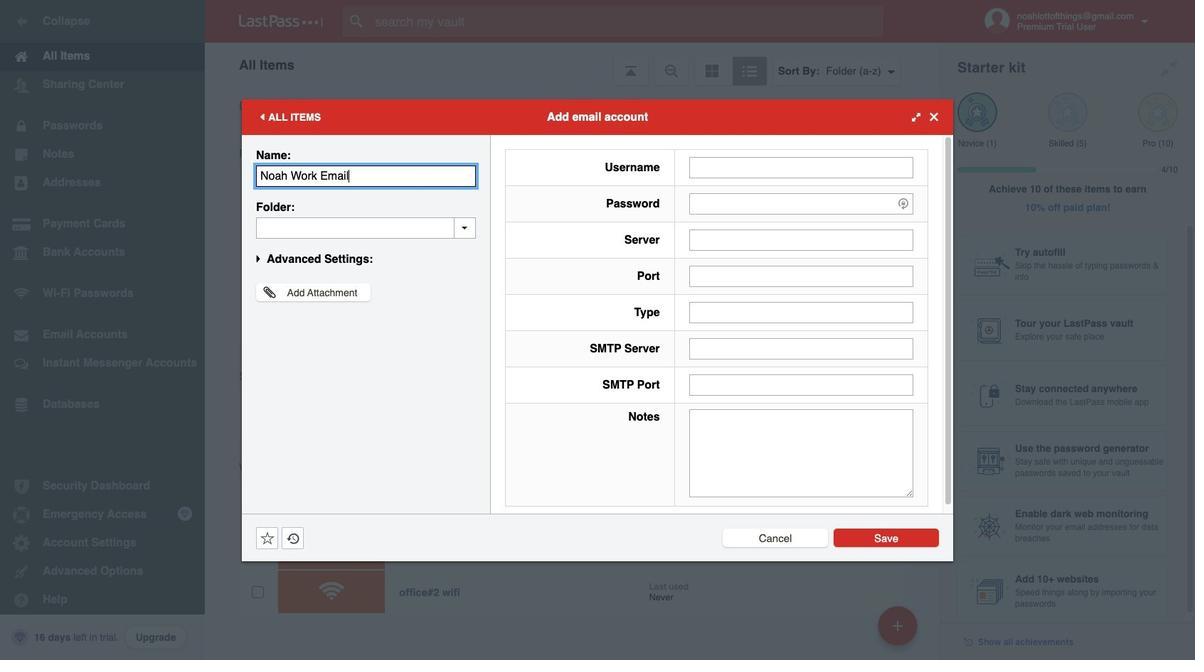 Task type: describe. For each thing, give the bounding box(es) containing it.
new item image
[[893, 621, 903, 631]]

search my vault text field
[[343, 6, 911, 37]]

main navigation navigation
[[0, 0, 205, 661]]



Task type: locate. For each thing, give the bounding box(es) containing it.
None text field
[[689, 409, 913, 498]]

None text field
[[689, 157, 913, 178], [256, 165, 476, 187], [256, 217, 476, 239], [689, 229, 913, 251], [689, 266, 913, 287], [689, 302, 913, 323], [689, 338, 913, 360], [689, 375, 913, 396], [689, 157, 913, 178], [256, 165, 476, 187], [256, 217, 476, 239], [689, 229, 913, 251], [689, 266, 913, 287], [689, 302, 913, 323], [689, 338, 913, 360], [689, 375, 913, 396]]

None password field
[[689, 193, 913, 214]]

lastpass image
[[239, 15, 323, 28]]

new item navigation
[[873, 603, 926, 661]]

vault options navigation
[[205, 43, 940, 85]]

dialog
[[242, 99, 953, 562]]

Search search field
[[343, 6, 911, 37]]



